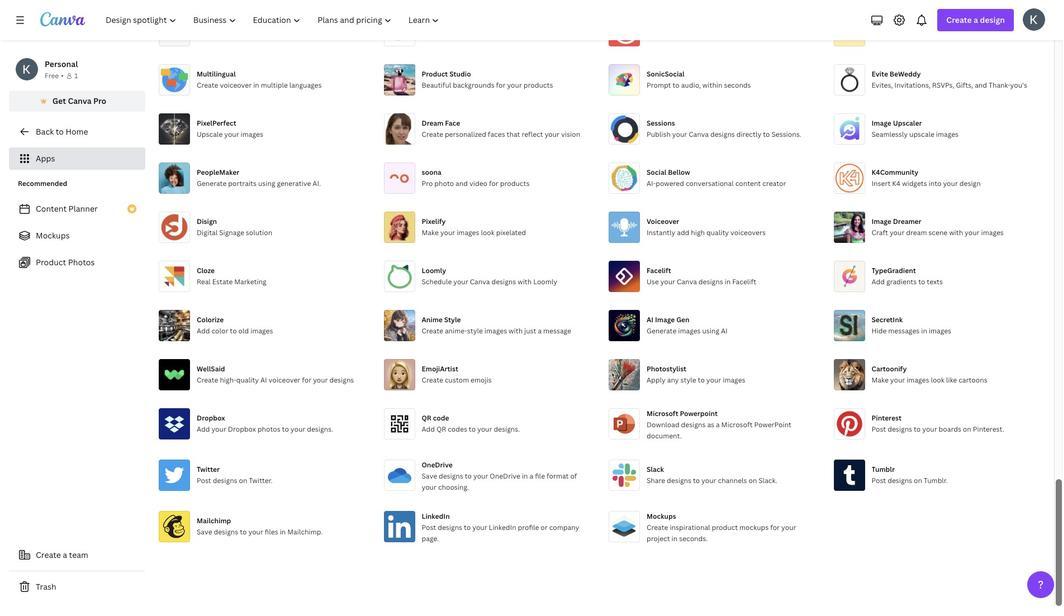 Task type: describe. For each thing, give the bounding box(es) containing it.
wellsaid
[[197, 364, 225, 374]]

mockups for mockups
[[36, 230, 70, 241]]

list containing content planner
[[9, 198, 145, 274]]

your inside photostylist apply any style to your images
[[706, 376, 721, 385]]

codes
[[448, 425, 467, 434]]

track
[[523, 31, 540, 41]]

cartoons
[[959, 376, 987, 385]]

add inside qr code add qr codes to your designs.
[[422, 425, 435, 434]]

pixelated
[[496, 228, 526, 238]]

audio,
[[681, 80, 701, 90]]

multilingual create voiceover in multiple languages
[[197, 69, 322, 90]]

kendall parks image
[[1023, 8, 1045, 31]]

2 horizontal spatial ai
[[721, 326, 728, 336]]

upscaler
[[893, 118, 922, 128]]

upscale
[[909, 130, 934, 139]]

anime style create anime-style images with just a message
[[422, 315, 571, 336]]

create a design
[[946, 15, 1005, 25]]

1 horizontal spatial faces
[[663, 31, 680, 41]]

canva left creations.
[[299, 31, 319, 41]]

add for colorize add color to old images
[[197, 326, 210, 336]]

simple
[[878, 31, 899, 41]]

1 vertical spatial qr
[[436, 425, 446, 434]]

for inside the "soona pro photo and video for products"
[[489, 179, 498, 188]]

recommended
[[18, 179, 67, 188]]

into inside k4community insert k4 widgets into your design
[[929, 179, 942, 188]]

in inside mailchimp save designs to your files in mailchimp.
[[280, 528, 286, 537]]

images inside secretink hide messages in images
[[929, 326, 951, 336]]

your inside wellsaid create high-quality ai voiceover for your designs
[[313, 376, 328, 385]]

onedrive save designs to your onedrive in a file format of your choosing.
[[422, 461, 577, 492]]

powerpoint
[[754, 420, 791, 430]]

emojis
[[471, 376, 492, 385]]

dream face create personalized faces that reflect your vision
[[422, 118, 580, 139]]

0 vertical spatial qr
[[422, 414, 431, 423]]

1 vertical spatial linkedin
[[489, 523, 516, 533]]

turn
[[647, 31, 661, 41]]

to inside qr code add qr codes to your designs.
[[469, 425, 476, 434]]

easy
[[907, 31, 922, 41]]

0 horizontal spatial facelift
[[647, 266, 671, 276]]

disign digital signage solution
[[197, 217, 272, 238]]

designs. for add your dropbox photos to your designs.
[[307, 425, 333, 434]]

with for just
[[509, 326, 523, 336]]

your inside pixelify make your images look pixelated
[[440, 228, 455, 238]]

your inside "cartoonify make your images look like cartoons"
[[890, 376, 905, 385]]

1 vertical spatial dropbox
[[228, 425, 256, 434]]

soona pro photo and video for products
[[422, 168, 530, 188]]

dreamer
[[893, 217, 921, 226]]

to inside pinterest post designs to your boards on pinterest.
[[914, 425, 921, 434]]

secretink hide messages in images
[[872, 315, 951, 336]]

canva inside get canva pro 'button'
[[68, 96, 91, 106]]

to inside onedrive save designs to your onedrive in a file format of your choosing.
[[465, 472, 472, 481]]

get
[[52, 96, 66, 106]]

directly
[[737, 130, 761, 139]]

to left sizle
[[490, 31, 497, 41]]

slack
[[647, 465, 664, 475]]

your inside "mockups create inspirational product mockups for your project in seconds."
[[781, 523, 796, 533]]

generate inside 'peoplemaker generate portraits using generative ai.'
[[197, 179, 227, 188]]

vision
[[561, 130, 580, 139]]

create inside "mockups create inspirational product mockups for your project in seconds."
[[647, 523, 668, 533]]

0 horizontal spatial dropbox
[[197, 414, 225, 423]]

conversational
[[686, 179, 734, 188]]

0 horizontal spatial onedrive
[[422, 461, 453, 470]]

1 vertical spatial onedrive
[[490, 472, 520, 481]]

1 vertical spatial facelift
[[732, 277, 756, 287]]

scene
[[929, 228, 948, 238]]

designs inside linkedin post designs to your linkedin profile or company page.
[[438, 523, 462, 533]]

cartoonify make your images look like cartoons
[[872, 364, 987, 385]]

your inside mailchimp save designs to your files in mailchimp.
[[248, 528, 263, 537]]

using inside 'peoplemaker generate portraits using generative ai.'
[[258, 179, 275, 188]]

real
[[197, 277, 211, 287]]

invitations,
[[894, 80, 931, 90]]

a inside button
[[63, 550, 67, 561]]

make for make your images look like cartoons
[[872, 376, 889, 385]]

back to home
[[36, 126, 88, 137]]

voiceover inside multilingual create voiceover in multiple languages
[[220, 80, 252, 90]]

0 horizontal spatial microsoft
[[647, 409, 678, 419]]

on inside twitter post designs on twitter.
[[239, 476, 247, 486]]

social bellow ai-powered conversational content creator
[[647, 168, 786, 188]]

designs inside microsoft powerpoint download designs as a microsoft powerpoint document.
[[681, 420, 706, 430]]

social
[[647, 168, 666, 177]]

add left wedia
[[197, 31, 210, 41]]

voiceover inside wellsaid create high-quality ai voiceover for your designs
[[269, 376, 300, 385]]

to inside linkedin post designs to your linkedin profile or company page.
[[464, 523, 471, 533]]

hide
[[872, 326, 887, 336]]

free
[[45, 71, 59, 80]]

evites,
[[872, 80, 893, 90]]

to left speech
[[938, 31, 944, 41]]

products for pro photo and video for products
[[500, 179, 530, 188]]

on inside slack share designs to your channels on slack.
[[749, 476, 757, 486]]

tumblr.
[[924, 476, 948, 486]]

designs inside mailchimp save designs to your files in mailchimp.
[[214, 528, 238, 537]]

create inside dropdown button
[[946, 15, 972, 25]]

post for post designs to your boards on pinterest.
[[872, 425, 886, 434]]

faces inside the dream face create personalized faces that reflect your vision
[[488, 130, 505, 139]]

cloze
[[197, 266, 215, 276]]

or
[[541, 523, 548, 533]]

any
[[667, 376, 679, 385]]

back
[[36, 126, 54, 137]]

designs inside slack share designs to your channels on slack.
[[667, 476, 691, 486]]

soona
[[422, 168, 441, 177]]

on inside pinterest post designs to your boards on pinterest.
[[963, 425, 971, 434]]

texts
[[927, 277, 943, 287]]

2 text from the left
[[923, 31, 936, 41]]

photos
[[68, 257, 95, 268]]

qr code add qr codes to your designs.
[[422, 414, 520, 434]]

0 horizontal spatial into
[[682, 31, 695, 41]]

your inside product studio beautiful backgrounds for your products
[[507, 80, 522, 90]]

old
[[238, 326, 249, 336]]

seconds
[[724, 80, 751, 90]]

color
[[212, 326, 228, 336]]

to inside colorize add color to old images
[[230, 326, 237, 336]]

and inside 'evite beweddy evites, invitations, rsvps, gifts, and thank-you's'
[[975, 80, 987, 90]]

1 horizontal spatial loomly
[[533, 277, 557, 287]]

for inside wellsaid create high-quality ai voiceover for your designs
[[302, 376, 311, 385]]

of
[[570, 472, 577, 481]]

create a design button
[[938, 9, 1014, 31]]

your inside linkedin post designs to your linkedin profile or company page.
[[472, 523, 487, 533]]

instantly
[[647, 228, 675, 238]]

0 vertical spatial publish
[[422, 31, 446, 41]]

typegradient add gradients to texts
[[872, 266, 943, 287]]

a inside anime style create anime-style images with just a message
[[538, 326, 542, 336]]

twitter post designs on twitter.
[[197, 465, 273, 486]]

quality inside wellsaid create high-quality ai voiceover for your designs
[[236, 376, 259, 385]]

post for post designs on tumblr.
[[872, 476, 886, 486]]

dropbox add your dropbox photos to your designs.
[[197, 414, 333, 434]]

product for product photos
[[36, 257, 66, 268]]

create inside wellsaid create high-quality ai voiceover for your designs
[[197, 376, 218, 385]]

to inside photostylist apply any style to your images
[[698, 376, 705, 385]]

in inside multilingual create voiceover in multiple languages
[[253, 80, 259, 90]]

content
[[36, 203, 67, 214]]

save for save designs to your onedrive in a file format of your choosing.
[[422, 472, 437, 481]]

microsoft powerpoint download designs as a microsoft powerpoint document.
[[647, 409, 791, 441]]

code
[[433, 414, 449, 423]]

to inside slack share designs to your channels on slack.
[[693, 476, 700, 486]]

post for post designs on twitter.
[[197, 476, 211, 486]]

talking
[[696, 31, 718, 41]]

in inside onedrive save designs to your onedrive in a file format of your choosing.
[[522, 472, 528, 481]]

solution
[[246, 228, 272, 238]]

image upscaler seamlessly upscale images
[[872, 118, 959, 139]]

with for your
[[949, 228, 963, 238]]

images inside photostylist apply any style to your images
[[723, 376, 745, 385]]

canva for sessions
[[689, 130, 709, 139]]

your inside k4community insert k4 widgets into your design
[[943, 179, 958, 188]]

prompt
[[647, 80, 671, 90]]

a inside microsoft powerpoint download designs as a microsoft powerpoint document.
[[716, 420, 720, 430]]

pixelify make your images look pixelated
[[422, 217, 526, 238]]

trash
[[36, 582, 56, 592]]

designs inside onedrive save designs to your onedrive in a file format of your choosing.
[[439, 472, 463, 481]]

a inside dropdown button
[[974, 15, 978, 25]]

project
[[647, 534, 670, 544]]

planner
[[69, 203, 98, 214]]

to inside dropbox add your dropbox photos to your designs.
[[282, 425, 289, 434]]

designs inside 'tumblr post designs on tumblr.'
[[888, 476, 912, 486]]

1 horizontal spatial microsoft
[[721, 420, 753, 430]]

0 horizontal spatial linkedin
[[422, 512, 450, 521]]

to right wedia
[[274, 31, 280, 41]]

look for pixelated
[[481, 228, 495, 238]]

designs inside wellsaid create high-quality ai voiceover for your designs
[[329, 376, 354, 385]]

widgets
[[902, 179, 927, 188]]

to inside sonicsocial prompt to audio, within seconds
[[673, 80, 680, 90]]

loomly schedule your canva designs with loomly
[[422, 266, 557, 287]]

1 text from the left
[[764, 31, 776, 41]]

high-
[[220, 376, 236, 385]]

top level navigation element
[[98, 9, 449, 31]]

in inside the "facelift use your canva designs in facelift"
[[725, 277, 731, 287]]

in inside "mockups create inspirational product mockups for your project in seconds."
[[672, 534, 678, 544]]

your inside slack share designs to your channels on slack.
[[702, 476, 716, 486]]

product photos
[[36, 257, 95, 268]]

turn faces into talking avatars using text
[[647, 31, 776, 41]]

download
[[647, 420, 680, 430]]

canva for loomly
[[470, 277, 490, 287]]

designs inside twitter post designs on twitter.
[[213, 476, 237, 486]]

image inside ai image gen generate images using ai
[[655, 315, 675, 325]]

mockups create inspirational product mockups for your project in seconds.
[[647, 512, 796, 544]]

sessions
[[647, 118, 675, 128]]

gradients
[[886, 277, 917, 287]]

•
[[61, 71, 64, 80]]

tumblr post designs on tumblr.
[[872, 465, 948, 486]]

home
[[66, 126, 88, 137]]

page.
[[422, 534, 439, 544]]



Task type: locate. For each thing, give the bounding box(es) containing it.
images inside image upscaler seamlessly upscale images
[[936, 130, 959, 139]]

portraits
[[228, 179, 257, 188]]

1 horizontal spatial ai
[[647, 315, 653, 325]]

onedrive up choosing.
[[422, 461, 453, 470]]

loomly
[[422, 266, 446, 276], [533, 277, 557, 287]]

0 horizontal spatial loomly
[[422, 266, 446, 276]]

make down pixelify
[[422, 228, 439, 238]]

create down wellsaid
[[197, 376, 218, 385]]

ai left gen
[[647, 315, 653, 325]]

your inside pixelperfect upscale your images
[[224, 130, 239, 139]]

linkedin left profile
[[489, 523, 516, 533]]

beweddy
[[890, 69, 921, 79]]

0 vertical spatial dropbox
[[197, 414, 225, 423]]

mockups down content
[[36, 230, 70, 241]]

and right gifts,
[[975, 80, 987, 90]]

microsoft
[[647, 409, 678, 419], [721, 420, 753, 430]]

canva inside the "facelift use your canva designs in facelift"
[[677, 277, 697, 287]]

post inside pinterest post designs to your boards on pinterest.
[[872, 425, 886, 434]]

post
[[872, 425, 886, 434], [197, 476, 211, 486], [872, 476, 886, 486], [422, 523, 436, 533]]

your inside sessions publish your canva designs directly to sessions.
[[672, 130, 687, 139]]

0 horizontal spatial mockups
[[36, 230, 70, 241]]

1 vertical spatial with
[[518, 277, 532, 287]]

add inside typegradient add gradients to texts
[[872, 277, 885, 287]]

add
[[677, 228, 689, 238]]

0 vertical spatial generate
[[197, 179, 227, 188]]

look left 'pixelated'
[[481, 228, 495, 238]]

1 horizontal spatial product
[[422, 69, 448, 79]]

0 vertical spatial save
[[422, 472, 437, 481]]

1 vertical spatial products
[[500, 179, 530, 188]]

converter
[[971, 31, 1003, 41]]

pro up back to home "link" at the top
[[93, 96, 106, 106]]

with inside loomly schedule your canva designs with loomly
[[518, 277, 532, 287]]

document.
[[647, 432, 682, 441]]

product studio beautiful backgrounds for your products
[[422, 69, 553, 90]]

0 horizontal spatial quality
[[236, 376, 259, 385]]

onedrive left file
[[490, 472, 520, 481]]

pixelify
[[422, 217, 446, 226]]

images inside anime style create anime-style images with just a message
[[485, 326, 507, 336]]

1 vertical spatial voiceover
[[269, 376, 300, 385]]

designs. right photos
[[307, 425, 333, 434]]

image dreamer craft your dream scene with your images
[[872, 217, 1004, 238]]

style inside photostylist apply any style to your images
[[681, 376, 696, 385]]

1 vertical spatial and
[[456, 179, 468, 188]]

in left file
[[522, 472, 528, 481]]

0 horizontal spatial and
[[456, 179, 468, 188]]

create inside the dream face create personalized faces that reflect your vision
[[422, 130, 443, 139]]

designs inside loomly schedule your canva designs with loomly
[[492, 277, 516, 287]]

profile
[[518, 523, 539, 533]]

free •
[[45, 71, 64, 80]]

with inside image dreamer craft your dream scene with your images
[[949, 228, 963, 238]]

back to home link
[[9, 121, 145, 143]]

1 horizontal spatial onedrive
[[490, 472, 520, 481]]

create inside button
[[36, 550, 61, 561]]

create down dream
[[422, 130, 443, 139]]

on left twitter.
[[239, 476, 247, 486]]

images inside image dreamer craft your dream scene with your images
[[981, 228, 1004, 238]]

image inside image upscaler seamlessly upscale images
[[872, 118, 891, 128]]

publish your designs to sizle to track engagement.
[[422, 31, 583, 41]]

0 vertical spatial with
[[949, 228, 963, 238]]

dropbox down 'high-'
[[197, 414, 225, 423]]

images inside colorize add color to old images
[[250, 326, 273, 336]]

engagement.
[[541, 31, 583, 41]]

1 horizontal spatial into
[[929, 179, 942, 188]]

create inside emojiartist create custom emojis
[[422, 376, 443, 385]]

1 horizontal spatial save
[[422, 472, 437, 481]]

boards
[[939, 425, 961, 434]]

create up project
[[647, 523, 668, 533]]

1 horizontal spatial using
[[702, 326, 719, 336]]

powered
[[656, 179, 684, 188]]

0 vertical spatial microsoft
[[647, 409, 678, 419]]

your inside the dream face create personalized faces that reflect your vision
[[545, 130, 560, 139]]

and left video
[[456, 179, 468, 188]]

and inside the "soona pro photo and video for products"
[[456, 179, 468, 188]]

post down pinterest
[[872, 425, 886, 434]]

mockups inside "mockups create inspirational product mockups for your project in seconds."
[[647, 512, 676, 521]]

upscale
[[197, 130, 223, 139]]

share
[[647, 476, 665, 486]]

create down multilingual
[[197, 80, 218, 90]]

canva right get
[[68, 96, 91, 106]]

post inside twitter post designs on twitter.
[[197, 476, 211, 486]]

your inside pinterest post designs to your boards on pinterest.
[[922, 425, 937, 434]]

1 horizontal spatial facelift
[[732, 277, 756, 287]]

post for post designs to your linkedin profile or company page.
[[422, 523, 436, 533]]

quality right 'high'
[[706, 228, 729, 238]]

faces
[[663, 31, 680, 41], [488, 130, 505, 139]]

publish inside sessions publish your canva designs directly to sessions.
[[647, 130, 671, 139]]

gifts,
[[956, 80, 973, 90]]

0 vertical spatial and
[[975, 80, 987, 90]]

file
[[535, 472, 545, 481]]

1 horizontal spatial and
[[975, 80, 987, 90]]

k4
[[892, 179, 901, 188]]

1 vertical spatial quality
[[236, 376, 259, 385]]

add for typegradient add gradients to texts
[[872, 277, 885, 287]]

craft
[[872, 228, 888, 238]]

to right directly
[[763, 130, 770, 139]]

1 designs. from the left
[[307, 425, 333, 434]]

design inside k4community insert k4 widgets into your design
[[960, 179, 981, 188]]

get canva pro button
[[9, 91, 145, 112]]

0 vertical spatial make
[[422, 228, 439, 238]]

using right avatars
[[745, 31, 762, 41]]

channels
[[718, 476, 747, 486]]

marketing
[[234, 277, 266, 287]]

designs. inside dropbox add your dropbox photos to your designs.
[[307, 425, 333, 434]]

canva up bellow
[[689, 130, 709, 139]]

faces right turn on the top
[[663, 31, 680, 41]]

emojiartist create custom emojis
[[422, 364, 492, 385]]

mockups up project
[[647, 512, 676, 521]]

using inside ai image gen generate images using ai
[[702, 326, 719, 336]]

pinterest
[[872, 414, 902, 423]]

0 vertical spatial linkedin
[[422, 512, 450, 521]]

product for product studio beautiful backgrounds for your products
[[422, 69, 448, 79]]

style right "any"
[[681, 376, 696, 385]]

personal
[[45, 59, 78, 69]]

2 horizontal spatial using
[[745, 31, 762, 41]]

on left the tumblr.
[[914, 476, 922, 486]]

on inside 'tumblr post designs on tumblr.'
[[914, 476, 922, 486]]

qr left code
[[422, 414, 431, 423]]

wellsaid create high-quality ai voiceover for your designs
[[197, 364, 354, 385]]

video
[[469, 179, 487, 188]]

image up craft
[[872, 217, 891, 226]]

0 horizontal spatial text
[[764, 31, 776, 41]]

mailchimp
[[197, 516, 231, 526]]

1 vertical spatial image
[[872, 217, 891, 226]]

in right the messages
[[921, 326, 927, 336]]

generate inside ai image gen generate images using ai
[[647, 326, 677, 336]]

image left gen
[[655, 315, 675, 325]]

add up twitter
[[197, 425, 210, 434]]

voiceover down multilingual
[[220, 80, 252, 90]]

1 horizontal spatial make
[[872, 376, 889, 385]]

publish
[[422, 31, 446, 41], [647, 130, 671, 139]]

on right boards
[[963, 425, 971, 434]]

on left slack.
[[749, 476, 757, 486]]

a left file
[[530, 472, 533, 481]]

a
[[974, 15, 978, 25], [538, 326, 542, 336], [716, 420, 720, 430], [530, 472, 533, 481], [63, 550, 67, 561]]

add inside dropbox add your dropbox photos to your designs.
[[197, 425, 210, 434]]

post down tumblr at the right bottom of page
[[872, 476, 886, 486]]

product
[[422, 69, 448, 79], [36, 257, 66, 268]]

secretink
[[872, 315, 903, 325]]

generate down gen
[[647, 326, 677, 336]]

pixelperfect upscale your images
[[197, 118, 263, 139]]

products for beautiful backgrounds for your products
[[524, 80, 553, 90]]

1 vertical spatial loomly
[[533, 277, 557, 287]]

make for make your images look pixelated
[[422, 228, 439, 238]]

images inside pixelify make your images look pixelated
[[457, 228, 479, 238]]

a inside onedrive save designs to your onedrive in a file format of your choosing.
[[530, 472, 533, 481]]

0 vertical spatial look
[[481, 228, 495, 238]]

0 horizontal spatial generate
[[197, 179, 227, 188]]

loomly up message
[[533, 277, 557, 287]]

apps link
[[9, 148, 145, 170]]

create up speech
[[946, 15, 972, 25]]

1 horizontal spatial dropbox
[[228, 425, 256, 434]]

slack share designs to your channels on slack.
[[647, 465, 777, 486]]

generative
[[277, 179, 311, 188]]

0 vertical spatial style
[[467, 326, 483, 336]]

0 vertical spatial loomly
[[422, 266, 446, 276]]

with right "scene" at the top right
[[949, 228, 963, 238]]

create a team
[[36, 550, 88, 561]]

multiple
[[261, 80, 288, 90]]

custom
[[445, 376, 469, 385]]

designs. for add qr codes to your designs.
[[494, 425, 520, 434]]

add down code
[[422, 425, 435, 434]]

peoplemaker
[[197, 168, 239, 177]]

designs inside the "facelift use your canva designs in facelift"
[[699, 277, 723, 287]]

2 vertical spatial using
[[702, 326, 719, 336]]

creations.
[[320, 31, 352, 41]]

mailchimp.
[[287, 528, 323, 537]]

quality up dropbox add your dropbox photos to your designs.
[[236, 376, 259, 385]]

into
[[682, 31, 695, 41], [929, 179, 942, 188]]

colorize add color to old images
[[197, 315, 273, 336]]

ai right 'high-'
[[260, 376, 267, 385]]

1 vertical spatial ai
[[721, 326, 728, 336]]

list
[[9, 198, 145, 274]]

1 horizontal spatial style
[[681, 376, 696, 385]]

product left photos
[[36, 257, 66, 268]]

0 vertical spatial image
[[872, 118, 891, 128]]

mockups link
[[9, 225, 145, 247]]

0 horizontal spatial look
[[481, 228, 495, 238]]

a right just
[[538, 326, 542, 336]]

evite beweddy evites, invitations, rsvps, gifts, and thank-you's
[[872, 69, 1027, 90]]

in left multiple
[[253, 80, 259, 90]]

rsvps,
[[932, 80, 954, 90]]

add your wedia images to your canva creations.
[[197, 31, 352, 41]]

to right photos
[[282, 425, 289, 434]]

product up 'beautiful'
[[422, 69, 448, 79]]

pro inside the "soona pro photo and video for products"
[[422, 179, 433, 188]]

using for ai image gen generate images using ai
[[702, 326, 719, 336]]

image for craft
[[872, 217, 891, 226]]

for inside "mockups create inspirational product mockups for your project in seconds."
[[770, 523, 780, 533]]

languages
[[289, 80, 322, 90]]

0 horizontal spatial using
[[258, 179, 275, 188]]

make inside pixelify make your images look pixelated
[[422, 228, 439, 238]]

wedia
[[228, 31, 248, 41]]

style inside anime style create anime-style images with just a message
[[467, 326, 483, 336]]

1 horizontal spatial pro
[[422, 179, 433, 188]]

mockups
[[36, 230, 70, 241], [647, 512, 676, 521]]

facelift up 'use'
[[647, 266, 671, 276]]

1 horizontal spatial designs.
[[494, 425, 520, 434]]

canva right 'use'
[[677, 277, 697, 287]]

to right "any"
[[698, 376, 705, 385]]

1 horizontal spatial voiceover
[[269, 376, 300, 385]]

design up converter
[[980, 15, 1005, 25]]

1 horizontal spatial publish
[[647, 130, 671, 139]]

0 horizontal spatial product
[[36, 257, 66, 268]]

beautiful
[[422, 80, 451, 90]]

1 vertical spatial generate
[[647, 326, 677, 336]]

microsoft up download
[[647, 409, 678, 419]]

faces left that
[[488, 130, 505, 139]]

designs inside sessions publish your canva designs directly to sessions.
[[710, 130, 735, 139]]

0 vertical spatial mockups
[[36, 230, 70, 241]]

a left team
[[63, 550, 67, 561]]

creator
[[762, 179, 786, 188]]

0 horizontal spatial ai
[[260, 376, 267, 385]]

style up emojiartist create custom emojis
[[467, 326, 483, 336]]

content planner
[[36, 203, 98, 214]]

1 horizontal spatial look
[[931, 376, 944, 385]]

gen
[[676, 315, 690, 325]]

1 vertical spatial product
[[36, 257, 66, 268]]

1 horizontal spatial quality
[[706, 228, 729, 238]]

designs. inside qr code add qr codes to your designs.
[[494, 425, 520, 434]]

with left just
[[509, 326, 523, 336]]

that
[[507, 130, 520, 139]]

to left channels
[[693, 476, 700, 486]]

to left texts
[[918, 277, 925, 287]]

publish down sessions
[[647, 130, 671, 139]]

2 vertical spatial image
[[655, 315, 675, 325]]

bellow
[[668, 168, 690, 177]]

products up reflect
[[524, 80, 553, 90]]

0 vertical spatial design
[[980, 15, 1005, 25]]

2 vertical spatial ai
[[260, 376, 267, 385]]

loomly up schedule
[[422, 266, 446, 276]]

add inside colorize add color to old images
[[197, 326, 210, 336]]

format
[[547, 472, 569, 481]]

quality inside voiceover instantly add high quality voiceovers
[[706, 228, 729, 238]]

post inside linkedin post designs to your linkedin profile or company page.
[[422, 523, 436, 533]]

canva inside loomly schedule your canva designs with loomly
[[470, 277, 490, 287]]

1 vertical spatial pro
[[422, 179, 433, 188]]

look inside "cartoonify make your images look like cartoons"
[[931, 376, 944, 385]]

1 horizontal spatial mockups
[[647, 512, 676, 521]]

for
[[496, 80, 506, 90], [489, 179, 498, 188], [302, 376, 311, 385], [770, 523, 780, 533]]

canva inside sessions publish your canva designs directly to sessions.
[[689, 130, 709, 139]]

to left old
[[230, 326, 237, 336]]

dream
[[422, 118, 443, 128]]

to up choosing.
[[465, 472, 472, 481]]

inspirational
[[670, 523, 710, 533]]

design inside dropdown button
[[980, 15, 1005, 25]]

image
[[872, 118, 891, 128], [872, 217, 891, 226], [655, 315, 675, 325]]

in right files
[[280, 528, 286, 537]]

1 vertical spatial save
[[197, 528, 212, 537]]

facelift down voiceovers
[[732, 277, 756, 287]]

facelift use your canva designs in facelift
[[647, 266, 756, 287]]

0 vertical spatial pro
[[93, 96, 106, 106]]

text right easy
[[923, 31, 936, 41]]

0 vertical spatial products
[[524, 80, 553, 90]]

images inside "cartoonify make your images look like cartoons"
[[907, 376, 929, 385]]

1 vertical spatial faces
[[488, 130, 505, 139]]

pinterest post designs to your boards on pinterest.
[[872, 414, 1004, 434]]

your inside qr code add qr codes to your designs.
[[477, 425, 492, 434]]

publish up 'beautiful'
[[422, 31, 446, 41]]

1 vertical spatial design
[[960, 179, 981, 188]]

image for seamlessly
[[872, 118, 891, 128]]

to right sizle
[[515, 31, 522, 41]]

into left talking
[[682, 31, 695, 41]]

post down twitter
[[197, 476, 211, 486]]

save for save designs to your files in mailchimp.
[[197, 528, 212, 537]]

to left boards
[[914, 425, 921, 434]]

in down voiceovers
[[725, 277, 731, 287]]

0 vertical spatial product
[[422, 69, 448, 79]]

product inside product studio beautiful backgrounds for your products
[[422, 69, 448, 79]]

ai up photostylist apply any style to your images
[[721, 326, 728, 336]]

images inside ai image gen generate images using ai
[[678, 326, 701, 336]]

powerpoint
[[680, 409, 718, 419]]

using up photostylist apply any style to your images
[[702, 326, 719, 336]]

using right portraits in the top of the page
[[258, 179, 275, 188]]

0 horizontal spatial save
[[197, 528, 212, 537]]

to right back
[[56, 126, 64, 137]]

voiceover up dropbox add your dropbox photos to your designs.
[[269, 376, 300, 385]]

pro down soona
[[422, 179, 433, 188]]

0 vertical spatial facelift
[[647, 266, 671, 276]]

add
[[197, 31, 210, 41], [872, 277, 885, 287], [197, 326, 210, 336], [197, 425, 210, 434], [422, 425, 435, 434]]

your inside the "facelift use your canva designs in facelift"
[[660, 277, 675, 287]]

0 horizontal spatial publish
[[422, 31, 446, 41]]

qr down code
[[436, 425, 446, 434]]

pinterest.
[[973, 425, 1004, 434]]

to inside typegradient add gradients to texts
[[918, 277, 925, 287]]

1 vertical spatial look
[[931, 376, 944, 385]]

designs inside pinterest post designs to your boards on pinterest.
[[888, 425, 912, 434]]

dropbox
[[197, 414, 225, 423], [228, 425, 256, 434]]

product inside the "product photos" link
[[36, 257, 66, 268]]

to left files
[[240, 528, 247, 537]]

designs. up onedrive save designs to your onedrive in a file format of your choosing.
[[494, 425, 520, 434]]

0 vertical spatial voiceover
[[220, 80, 252, 90]]

1 vertical spatial style
[[681, 376, 696, 385]]

1 vertical spatial mockups
[[647, 512, 676, 521]]

save inside onedrive save designs to your onedrive in a file format of your choosing.
[[422, 472, 437, 481]]

apply
[[647, 376, 666, 385]]

1 vertical spatial into
[[929, 179, 942, 188]]

into right the widgets at the top right of page
[[929, 179, 942, 188]]

products inside the "soona pro photo and video for products"
[[500, 179, 530, 188]]

0 vertical spatial using
[[745, 31, 762, 41]]

1 vertical spatial microsoft
[[721, 420, 753, 430]]

ai inside wellsaid create high-quality ai voiceover for your designs
[[260, 376, 267, 385]]

1 horizontal spatial text
[[923, 31, 936, 41]]

to inside sessions publish your canva designs directly to sessions.
[[763, 130, 770, 139]]

photostylist apply any style to your images
[[647, 364, 745, 385]]

canva for facelift
[[677, 277, 697, 287]]

add down typegradient
[[872, 277, 885, 287]]

linkedin up page.
[[422, 512, 450, 521]]

photo
[[434, 179, 454, 188]]

mockups for mockups create inspirational product mockups for your project in seconds.
[[647, 512, 676, 521]]

create left team
[[36, 550, 61, 561]]

0 vertical spatial into
[[682, 31, 695, 41]]

save inside mailchimp save designs to your files in mailchimp.
[[197, 528, 212, 537]]

in right project
[[672, 534, 678, 544]]

1 vertical spatial make
[[872, 376, 889, 385]]

products right video
[[500, 179, 530, 188]]

0 horizontal spatial style
[[467, 326, 483, 336]]

post up page.
[[422, 523, 436, 533]]

1 vertical spatial publish
[[647, 130, 671, 139]]

style
[[467, 326, 483, 336], [681, 376, 696, 385]]

look for like
[[931, 376, 944, 385]]

2 designs. from the left
[[494, 425, 520, 434]]

to right codes
[[469, 425, 476, 434]]

apps
[[36, 153, 55, 164]]

look left 'like'
[[931, 376, 944, 385]]

1 vertical spatial using
[[258, 179, 275, 188]]

using for turn faces into talking avatars using text
[[745, 31, 762, 41]]

2 vertical spatial with
[[509, 326, 523, 336]]

1 horizontal spatial generate
[[647, 326, 677, 336]]

images inside pixelperfect upscale your images
[[241, 130, 263, 139]]

0 horizontal spatial faces
[[488, 130, 505, 139]]

to inside mailchimp save designs to your files in mailchimp.
[[240, 528, 247, 537]]

pro inside 'button'
[[93, 96, 106, 106]]

generate down peoplemaker
[[197, 179, 227, 188]]

add for dropbox add your dropbox photos to your designs.
[[197, 425, 210, 434]]

a up converter
[[974, 15, 978, 25]]

dropbox left photos
[[228, 425, 256, 434]]

create inside anime style create anime-style images with just a message
[[422, 326, 443, 336]]

1 horizontal spatial linkedin
[[489, 523, 516, 533]]

team
[[69, 550, 88, 561]]

create inside multilingual create voiceover in multiple languages
[[197, 80, 218, 90]]

in inside secretink hide messages in images
[[921, 326, 927, 336]]

design up image dreamer craft your dream scene with your images on the top
[[960, 179, 981, 188]]

to inside "link"
[[56, 126, 64, 137]]

ai-
[[647, 179, 656, 188]]

for inside product studio beautiful backgrounds for your products
[[496, 80, 506, 90]]

0 horizontal spatial voiceover
[[220, 80, 252, 90]]

0 vertical spatial onedrive
[[422, 461, 453, 470]]



Task type: vqa. For each thing, say whether or not it's contained in the screenshot.
'with' inside Engage and inspire with a video that stands out. Learn more about our
no



